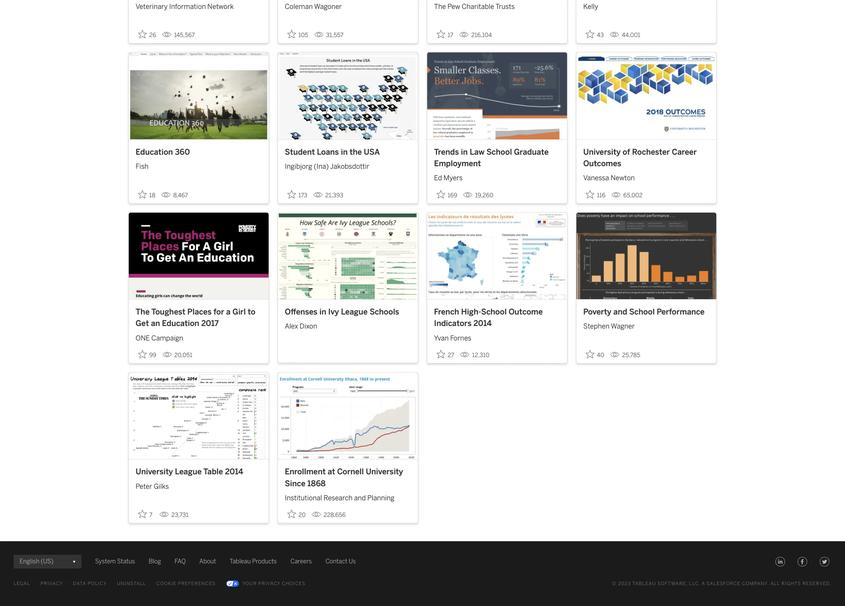 Task type: describe. For each thing, give the bounding box(es) containing it.
system status
[[95, 559, 135, 566]]

17
[[448, 32, 454, 39]]

Add Favorite button
[[285, 508, 308, 522]]

in for trends in law school graduate employment
[[461, 147, 468, 157]]

software,
[[658, 582, 688, 587]]

Add Favorite button
[[584, 348, 607, 362]]

veterinary information network link
[[136, 0, 262, 12]]

campaign
[[151, 334, 183, 342]]

21,393
[[326, 192, 343, 199]]

workbook thumbnail image for student loans in the usa
[[278, 53, 418, 139]]

the toughest places for a girl to get an education 2017
[[136, 308, 256, 329]]

coleman wagoner
[[285, 2, 342, 10]]

trends in law school graduate employment
[[434, 147, 549, 168]]

information
[[169, 2, 206, 10]]

poverty
[[584, 308, 612, 317]]

the for the pew charitable trusts
[[434, 2, 446, 10]]

workbook thumbnail image for trends in law school graduate employment
[[427, 53, 567, 139]]

employment
[[434, 159, 481, 168]]

vanessa newton link
[[584, 170, 710, 184]]

education 360 link
[[136, 147, 262, 158]]

yvan fornes link
[[434, 330, 561, 344]]

20,051
[[174, 352, 192, 359]]

0 vertical spatial and
[[614, 308, 628, 317]]

contact us
[[326, 559, 356, 566]]

blog
[[149, 559, 161, 566]]

fish link
[[136, 158, 262, 172]]

kelly
[[584, 2, 599, 10]]

coleman wagoner link
[[285, 0, 411, 12]]

pew
[[448, 2, 461, 10]]

institutional research and planning link
[[285, 490, 411, 504]]

veterinary information network
[[136, 2, 234, 10]]

stephen
[[584, 323, 610, 331]]

23,731 views element
[[156, 509, 192, 523]]

0 horizontal spatial and
[[354, 494, 366, 503]]

workbook thumbnail image for university of rochester career outcomes
[[577, 53, 717, 139]]

offenses in ivy league schools link
[[285, 307, 411, 318]]

careers link
[[291, 557, 312, 568]]

© 2023 tableau software, llc, a salesforce company. all rights reserved.
[[612, 582, 832, 587]]

the for the toughest places for a girl to get an education 2017
[[136, 308, 150, 317]]

gilks
[[154, 483, 169, 491]]

preferences
[[178, 582, 216, 587]]

2023
[[618, 582, 631, 587]]

education inside the toughest places for a girl to get an education 2017
[[162, 319, 199, 329]]

uninstall
[[117, 582, 146, 587]]

25,785
[[623, 352, 641, 359]]

contact
[[326, 559, 348, 566]]

uninstall link
[[117, 579, 146, 590]]

2014 inside french high-school outcome indicators 2014
[[474, 319, 492, 329]]

vanessa
[[584, 174, 609, 182]]

add favorite button for student loans in the usa
[[285, 188, 310, 202]]

65,002 views element
[[608, 188, 646, 202]]

8,467 views element
[[158, 188, 192, 202]]

0 vertical spatial league
[[341, 308, 368, 317]]

the pew charitable trusts
[[434, 2, 515, 10]]

145,567
[[174, 32, 195, 39]]

360
[[175, 147, 190, 157]]

20
[[299, 512, 306, 519]]

27
[[448, 352, 455, 359]]

25,785 views element
[[607, 349, 644, 363]]

coleman
[[285, 2, 313, 10]]

1 horizontal spatial in
[[341, 147, 348, 157]]

alex dixon
[[285, 323, 317, 331]]

228,656 views element
[[308, 509, 349, 523]]

23,731
[[172, 512, 189, 519]]

19,260 views element
[[460, 188, 497, 202]]

student loans in the usa
[[285, 147, 380, 157]]

blog link
[[149, 557, 161, 568]]

ingibjorg (ina) jakobsdottir
[[285, 163, 370, 171]]

career
[[672, 147, 697, 157]]

since
[[285, 479, 306, 489]]

indicators
[[434, 319, 472, 329]]

add favorite button containing 17
[[434, 27, 456, 41]]

salesforce
[[707, 582, 741, 587]]

usa
[[364, 147, 380, 157]]

english
[[20, 559, 39, 566]]

12,310
[[472, 352, 490, 359]]

workbook thumbnail image for offenses in ivy league schools
[[278, 213, 418, 299]]

add favorite button for french high-school outcome indicators 2014
[[434, 348, 457, 362]]

stephen wagner link
[[584, 318, 710, 332]]

(ina)
[[314, 163, 329, 171]]

1 vertical spatial tableau
[[633, 582, 656, 587]]

education 360
[[136, 147, 190, 157]]

system status link
[[95, 557, 135, 568]]

workbook thumbnail image for the toughest places for a girl to get an education 2017
[[129, 213, 269, 299]]

french
[[434, 308, 459, 317]]

status
[[117, 559, 135, 566]]

university for university of rochester career outcomes
[[584, 147, 621, 157]]

©
[[612, 582, 617, 587]]

charitable
[[462, 2, 494, 10]]

alex dixon link
[[285, 318, 411, 332]]

contact us link
[[326, 557, 356, 568]]

add favorite button for education 360
[[136, 188, 158, 202]]

institutional
[[285, 494, 322, 503]]

216,104 views element
[[456, 28, 496, 42]]

english (us)
[[20, 559, 54, 566]]

university for university league table 2014
[[136, 468, 173, 477]]

7
[[149, 512, 153, 519]]

system
[[95, 559, 116, 566]]

university of rochester career outcomes
[[584, 147, 697, 168]]



Task type: vqa. For each thing, say whether or not it's contained in the screenshot.


Task type: locate. For each thing, give the bounding box(es) containing it.
data policy
[[73, 582, 107, 587]]

1 vertical spatial and
[[354, 494, 366, 503]]

about link
[[199, 557, 216, 568]]

in for offenses in ivy league schools
[[320, 308, 326, 317]]

a right llc,
[[702, 582, 706, 587]]

add favorite button for university league table 2014
[[136, 508, 156, 522]]

1 privacy from the left
[[40, 582, 63, 587]]

44,001 views element
[[607, 28, 644, 42]]

1 vertical spatial education
[[162, 319, 199, 329]]

add favorite button down veterinary
[[136, 27, 159, 41]]

2 horizontal spatial university
[[584, 147, 621, 157]]

in left law
[[461, 147, 468, 157]]

tableau right 2023
[[633, 582, 656, 587]]

0 horizontal spatial in
[[320, 308, 326, 317]]

add favorite button down yvan
[[434, 348, 457, 362]]

choices
[[282, 582, 306, 587]]

enrollment at cornell university since 1868
[[285, 468, 403, 489]]

1 horizontal spatial league
[[341, 308, 368, 317]]

enrollment at cornell university since 1868 link
[[285, 467, 411, 490]]

trends in law school graduate employment link
[[434, 147, 561, 170]]

school up stephen wagner link
[[630, 308, 655, 317]]

1 horizontal spatial university
[[366, 468, 403, 477]]

data
[[73, 582, 86, 587]]

add favorite button containing 18
[[136, 188, 158, 202]]

of
[[623, 147, 631, 157]]

1 horizontal spatial 2014
[[474, 319, 492, 329]]

Add Favorite button
[[584, 188, 608, 202]]

a right "for"
[[226, 308, 231, 317]]

legal link
[[14, 579, 30, 590]]

get
[[136, 319, 149, 329]]

university league table 2014 link
[[136, 467, 262, 479]]

wagner
[[611, 323, 635, 331]]

university inside enrollment at cornell university since 1868
[[366, 468, 403, 477]]

Add Favorite button
[[584, 27, 607, 41]]

1 horizontal spatial privacy
[[258, 582, 281, 587]]

0 vertical spatial the
[[434, 2, 446, 10]]

tableau products link
[[230, 557, 277, 568]]

0 vertical spatial tableau
[[230, 559, 251, 566]]

1 horizontal spatial and
[[614, 308, 628, 317]]

table
[[204, 468, 223, 477]]

planning
[[368, 494, 395, 503]]

0 horizontal spatial the
[[136, 308, 150, 317]]

rochester
[[632, 147, 670, 157]]

0 horizontal spatial tableau
[[230, 559, 251, 566]]

places
[[187, 308, 212, 317]]

offenses in ivy league schools
[[285, 308, 400, 317]]

french high-school outcome indicators 2014 link
[[434, 307, 561, 330]]

school right law
[[487, 147, 512, 157]]

and
[[614, 308, 628, 317], [354, 494, 366, 503]]

workbook thumbnail image for university league table 2014
[[129, 373, 269, 460]]

privacy
[[40, 582, 63, 587], [258, 582, 281, 587]]

workbook thumbnail image for poverty and school performance
[[577, 213, 717, 299]]

and left planning
[[354, 494, 366, 503]]

add favorite button down peter on the left bottom of page
[[136, 508, 156, 522]]

selected language element
[[20, 556, 76, 569]]

Add Favorite button
[[434, 188, 460, 202]]

yvan
[[434, 334, 449, 342]]

2 horizontal spatial in
[[461, 147, 468, 157]]

alex
[[285, 323, 298, 331]]

high-
[[461, 308, 481, 317]]

outcome
[[509, 308, 543, 317]]

league up the peter gilks link
[[175, 468, 202, 477]]

1 vertical spatial a
[[702, 582, 706, 587]]

31,557 views element
[[311, 28, 347, 42]]

school inside french high-school outcome indicators 2014
[[481, 308, 507, 317]]

school inside trends in law school graduate employment
[[487, 147, 512, 157]]

21,393 views element
[[310, 188, 347, 202]]

228,656
[[324, 512, 346, 519]]

2017
[[201, 319, 219, 329]]

outcomes
[[584, 159, 622, 168]]

the pew charitable trusts link
[[434, 0, 561, 12]]

ingibjorg (ina) jakobsdottir link
[[285, 158, 411, 172]]

216,104
[[472, 32, 492, 39]]

school for poverty
[[630, 308, 655, 317]]

poverty and school performance link
[[584, 307, 710, 318]]

university inside university league table 2014 link
[[136, 468, 173, 477]]

education up fish
[[136, 147, 173, 157]]

in inside trends in law school graduate employment
[[461, 147, 468, 157]]

add favorite button containing 27
[[434, 348, 457, 362]]

school up yvan fornes link
[[481, 308, 507, 317]]

65,002
[[624, 192, 643, 199]]

all
[[771, 582, 780, 587]]

to
[[248, 308, 256, 317]]

116
[[597, 192, 606, 199]]

university league table 2014
[[136, 468, 243, 477]]

privacy down selected language element
[[40, 582, 63, 587]]

12,310 views element
[[457, 349, 493, 363]]

university up planning
[[366, 468, 403, 477]]

0 horizontal spatial privacy
[[40, 582, 63, 587]]

poverty and school performance
[[584, 308, 705, 317]]

products
[[252, 559, 277, 566]]

ivy
[[328, 308, 339, 317]]

0 horizontal spatial university
[[136, 468, 173, 477]]

Add Favorite button
[[136, 348, 159, 362]]

careers
[[291, 559, 312, 566]]

99
[[149, 352, 156, 359]]

stephen wagner
[[584, 323, 635, 331]]

legal
[[14, 582, 30, 587]]

add favorite button containing 26
[[136, 27, 159, 41]]

add favorite button containing 7
[[136, 508, 156, 522]]

for
[[214, 308, 224, 317]]

40
[[597, 352, 605, 359]]

the up get
[[136, 308, 150, 317]]

yvan fornes
[[434, 334, 472, 342]]

0 vertical spatial a
[[226, 308, 231, 317]]

education
[[136, 147, 173, 157], [162, 319, 199, 329]]

league up 'alex dixon' link
[[341, 308, 368, 317]]

school for french
[[481, 308, 507, 317]]

the inside the toughest places for a girl to get an education 2017
[[136, 308, 150, 317]]

girl
[[233, 308, 246, 317]]

0 vertical spatial 2014
[[474, 319, 492, 329]]

145,567 views element
[[159, 28, 198, 42]]

one campaign link
[[136, 330, 262, 344]]

workbook thumbnail image for french high-school outcome indicators 2014
[[427, 213, 567, 299]]

privacy right your
[[258, 582, 281, 587]]

the toughest places for a girl to get an education 2017 link
[[136, 307, 262, 330]]

tableau products
[[230, 559, 277, 566]]

the inside the pew charitable trusts link
[[434, 2, 446, 10]]

add favorite button down fish
[[136, 188, 158, 202]]

university up peter gilks
[[136, 468, 173, 477]]

wagoner
[[314, 2, 342, 10]]

reserved.
[[803, 582, 832, 587]]

the left pew
[[434, 2, 446, 10]]

workbook thumbnail image for enrollment at cornell university since 1868
[[278, 373, 418, 460]]

tableau up your
[[230, 559, 251, 566]]

your privacy choices link
[[226, 579, 306, 590]]

173
[[299, 192, 308, 199]]

2014 down high-
[[474, 319, 492, 329]]

20,051 views element
[[159, 349, 196, 363]]

ed
[[434, 174, 442, 182]]

0 horizontal spatial league
[[175, 468, 202, 477]]

french high-school outcome indicators 2014
[[434, 308, 543, 329]]

0 horizontal spatial a
[[226, 308, 231, 317]]

your privacy choices
[[243, 582, 306, 587]]

education down toughest
[[162, 319, 199, 329]]

1 horizontal spatial a
[[702, 582, 706, 587]]

institutional research and planning
[[285, 494, 395, 503]]

network
[[207, 2, 234, 10]]

add favorite button containing 173
[[285, 188, 310, 202]]

university up outcomes
[[584, 147, 621, 157]]

0 vertical spatial education
[[136, 147, 173, 157]]

offenses
[[285, 308, 318, 317]]

8,467
[[173, 192, 188, 199]]

Add Favorite button
[[136, 27, 159, 41], [434, 27, 456, 41], [136, 188, 158, 202], [285, 188, 310, 202], [434, 348, 457, 362], [136, 508, 156, 522]]

add favorite button down ingibjorg on the left of page
[[285, 188, 310, 202]]

0 horizontal spatial 2014
[[225, 468, 243, 477]]

law
[[470, 147, 485, 157]]

a
[[226, 308, 231, 317], [702, 582, 706, 587]]

2014 right table
[[225, 468, 243, 477]]

a inside the toughest places for a girl to get an education 2017
[[226, 308, 231, 317]]

1 horizontal spatial tableau
[[633, 582, 656, 587]]

18
[[149, 192, 155, 199]]

in left the ivy
[[320, 308, 326, 317]]

league
[[341, 308, 368, 317], [175, 468, 202, 477]]

in left the
[[341, 147, 348, 157]]

enrollment
[[285, 468, 326, 477]]

university inside university of rochester career outcomes
[[584, 147, 621, 157]]

us
[[349, 559, 356, 566]]

schools
[[370, 308, 400, 317]]

1 vertical spatial league
[[175, 468, 202, 477]]

44,001
[[622, 32, 641, 39]]

cookie preferences button
[[156, 579, 216, 590]]

workbook thumbnail image
[[129, 53, 269, 139], [278, 53, 418, 139], [427, 53, 567, 139], [577, 53, 717, 139], [129, 213, 269, 299], [278, 213, 418, 299], [427, 213, 567, 299], [577, 213, 717, 299], [129, 373, 269, 460], [278, 373, 418, 460]]

cookie preferences
[[156, 582, 216, 587]]

1 horizontal spatial the
[[434, 2, 446, 10]]

add favorite button down pew
[[434, 27, 456, 41]]

and up wagner
[[614, 308, 628, 317]]

university of rochester career outcomes link
[[584, 147, 710, 170]]

privacy link
[[40, 579, 63, 590]]

26
[[149, 32, 156, 39]]

1 vertical spatial 2014
[[225, 468, 243, 477]]

cornell
[[337, 468, 364, 477]]

1 vertical spatial the
[[136, 308, 150, 317]]

2 privacy from the left
[[258, 582, 281, 587]]

peter gilks
[[136, 483, 169, 491]]

kelly link
[[584, 0, 710, 12]]

Add Favorite button
[[285, 27, 311, 41]]

workbook thumbnail image for education 360
[[129, 53, 269, 139]]

graduate
[[514, 147, 549, 157]]



